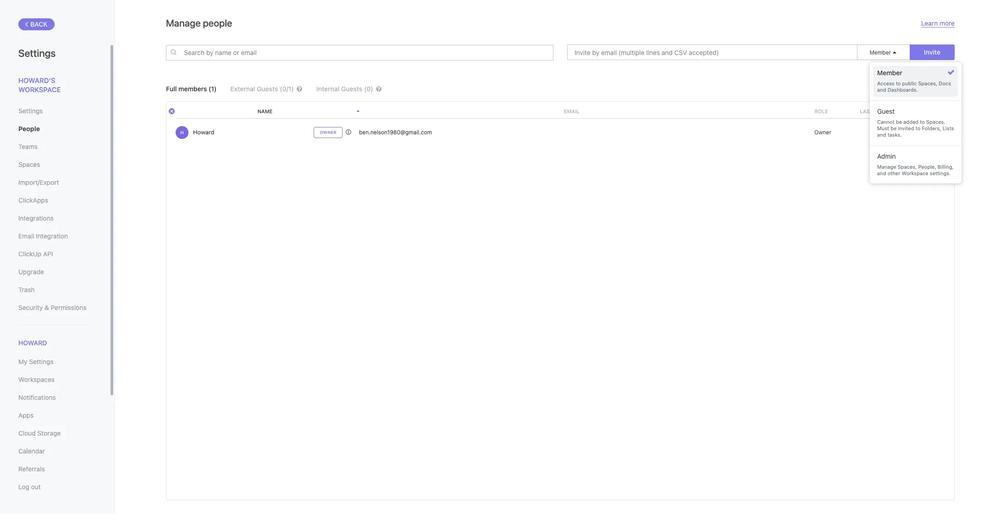 Task type: vqa. For each thing, say whether or not it's contained in the screenshot.
Open
no



Task type: locate. For each thing, give the bounding box(es) containing it.
cloud storage link
[[18, 426, 91, 441]]

invite
[[924, 48, 941, 56]]

2 and from the top
[[878, 132, 887, 138]]

1 horizontal spatial howard
[[193, 128, 214, 136]]

howard up my settings
[[18, 339, 47, 347]]

docs
[[939, 80, 951, 86]]

to right how
[[908, 85, 914, 93]]

1 horizontal spatial spaces,
[[919, 80, 938, 86]]

settings right my
[[29, 358, 54, 366]]

and left other
[[878, 170, 887, 176]]

apps link
[[18, 408, 91, 424]]

to up folders,
[[920, 119, 925, 125]]

to inside 'access to public spaces, docs and dashboards.'
[[896, 80, 901, 86]]

0 vertical spatial settings
[[18, 47, 56, 59]]

settings
[[18, 47, 56, 59], [18, 107, 43, 115], [29, 358, 54, 366]]

notifications
[[18, 394, 56, 401]]

workspace down people,
[[902, 170, 929, 176]]

invite button
[[910, 44, 955, 60]]

and inside 'access to public spaces, docs and dashboards.'
[[878, 87, 887, 93]]

workspace down howard's
[[18, 85, 61, 93]]

referrals
[[18, 465, 45, 473]]

how
[[893, 85, 906, 93]]

and down access
[[878, 87, 887, 93]]

Search by name or email text field
[[166, 45, 554, 60]]

manage up other
[[878, 164, 897, 170]]

out
[[31, 483, 41, 491]]

to
[[896, 80, 901, 86], [908, 85, 914, 93], [920, 119, 925, 125], [916, 125, 921, 131]]

0 vertical spatial manage
[[166, 17, 201, 28]]

0 vertical spatial howard
[[193, 128, 214, 136]]

howard's
[[18, 76, 55, 84]]

full members (1) button
[[166, 85, 217, 93]]

0 vertical spatial workspace
[[18, 85, 61, 93]]

people link
[[18, 121, 91, 137]]

people
[[18, 125, 40, 133]]

0 vertical spatial spaces,
[[919, 80, 938, 86]]

&
[[44, 304, 49, 311]]

1 vertical spatial settings
[[18, 107, 43, 115]]

1 vertical spatial be
[[891, 125, 897, 131]]

0 horizontal spatial howard
[[18, 339, 47, 347]]

1 vertical spatial and
[[878, 132, 887, 138]]

learn more
[[922, 19, 955, 27]]

access to public spaces, docs and dashboards.
[[878, 80, 951, 93]]

0 vertical spatial and
[[878, 87, 887, 93]]

cannot
[[878, 119, 895, 125]]

invited
[[898, 125, 915, 131]]

teams link
[[18, 139, 91, 155]]

workspace
[[18, 85, 61, 93], [902, 170, 929, 176]]

howard
[[193, 128, 214, 136], [18, 339, 47, 347]]

manage left people
[[166, 17, 201, 28]]

Invite by email (multiple lines and CSV accepted) text field
[[567, 44, 858, 60]]

3 and from the top
[[878, 170, 887, 176]]

folders,
[[922, 125, 942, 131]]

be up tasks.
[[891, 125, 897, 131]]

must
[[878, 125, 890, 131]]

cloud storage
[[18, 429, 61, 437]]

dashboards.
[[888, 87, 918, 93]]

api
[[43, 250, 53, 258]]

calendar link
[[18, 444, 91, 459]]

manage
[[166, 17, 201, 28], [878, 164, 897, 170]]

0 horizontal spatial manage
[[166, 17, 201, 28]]

apps
[[18, 412, 34, 419]]

and inside admin manage spaces, people, billing, and other workspace settings.
[[878, 170, 887, 176]]

and down must
[[878, 132, 887, 138]]

1 vertical spatial spaces,
[[898, 164, 917, 170]]

2 vertical spatial settings
[[29, 358, 54, 366]]

workspaces
[[18, 376, 55, 384]]

1 vertical spatial workspace
[[902, 170, 929, 176]]

member
[[870, 49, 891, 56], [878, 69, 903, 77]]

1 vertical spatial manage
[[878, 164, 897, 170]]

and
[[878, 87, 887, 93], [878, 132, 887, 138], [878, 170, 887, 176]]

manage inside admin manage spaces, people, billing, and other workspace settings.
[[878, 164, 897, 170]]

be up the invited
[[896, 119, 902, 125]]

to up dashboards. at right
[[896, 80, 901, 86]]

spaces,
[[919, 80, 938, 86], [898, 164, 917, 170]]

invite
[[916, 85, 932, 93]]

full
[[166, 85, 177, 93]]

settings up howard's
[[18, 47, 56, 59]]

log
[[18, 483, 29, 491]]

2 vertical spatial and
[[878, 170, 887, 176]]

1 vertical spatial howard
[[18, 339, 47, 347]]

member button
[[870, 49, 898, 56]]

other
[[888, 170, 901, 176]]

trash link
[[18, 282, 91, 298]]

1 horizontal spatial manage
[[878, 164, 897, 170]]

a
[[933, 85, 937, 93]]

0 horizontal spatial spaces,
[[898, 164, 917, 170]]

upgrade link
[[18, 264, 91, 280]]

permissions
[[51, 304, 86, 311]]

settings up people
[[18, 107, 43, 115]]

howard right h
[[193, 128, 214, 136]]

clickapps link
[[18, 193, 91, 208]]

and inside guest cannot be added to spaces. must be invited to folders, lists and tasks.
[[878, 132, 887, 138]]

email integration link
[[18, 228, 91, 244]]

0 horizontal spatial workspace
[[18, 85, 61, 93]]

h
[[180, 130, 184, 135]]

guest cannot be added to spaces. must be invited to folders, lists and tasks.
[[878, 107, 954, 138]]

1 horizontal spatial workspace
[[902, 170, 929, 176]]

how to invite a guest link
[[893, 85, 955, 93]]

1 and from the top
[[878, 87, 887, 93]]

email
[[18, 232, 34, 240]]

spaces, inside admin manage spaces, people, billing, and other workspace settings.
[[898, 164, 917, 170]]

trash
[[18, 286, 35, 294]]

owner
[[320, 130, 337, 135]]

be
[[896, 119, 902, 125], [891, 125, 897, 131]]

and for access
[[878, 87, 887, 93]]

log out link
[[18, 479, 91, 495]]

settings inside my settings link
[[29, 358, 54, 366]]



Task type: describe. For each thing, give the bounding box(es) containing it.
workspaces link
[[18, 372, 91, 388]]

1 vertical spatial member
[[878, 69, 903, 77]]

teams
[[18, 143, 38, 150]]

public
[[903, 80, 917, 86]]

members
[[179, 85, 207, 93]]

(1)
[[209, 85, 217, 93]]

referrals link
[[18, 462, 91, 477]]

learn
[[922, 19, 938, 27]]

people
[[203, 17, 232, 28]]

notifications link
[[18, 390, 91, 406]]

manage people
[[166, 17, 232, 28]]

added
[[904, 119, 919, 125]]

admin
[[878, 152, 896, 160]]

clickup api link
[[18, 246, 91, 262]]

admin manage spaces, people, billing, and other workspace settings.
[[878, 152, 954, 176]]

spaces.
[[927, 119, 946, 125]]

access
[[878, 80, 895, 86]]

billing,
[[938, 164, 954, 170]]

people,
[[919, 164, 937, 170]]

import/export link
[[18, 175, 91, 190]]

howard's workspace
[[18, 76, 61, 93]]

0 vertical spatial be
[[896, 119, 902, 125]]

full members (1)
[[166, 85, 217, 93]]

workspace inside "settings" element
[[18, 85, 61, 93]]

log out
[[18, 483, 41, 491]]

to inside how to invite a guest link
[[908, 85, 914, 93]]

clickapps
[[18, 196, 48, 204]]

to down added
[[916, 125, 921, 131]]

clickup api
[[18, 250, 53, 258]]

email integration
[[18, 232, 68, 240]]

storage
[[37, 429, 61, 437]]

guest
[[938, 85, 955, 93]]

cloud
[[18, 429, 36, 437]]

spaces, inside 'access to public spaces, docs and dashboards.'
[[919, 80, 938, 86]]

integrations link
[[18, 211, 91, 226]]

tasks.
[[888, 132, 902, 138]]

my settings
[[18, 358, 54, 366]]

workspace inside admin manage spaces, people, billing, and other workspace settings.
[[902, 170, 929, 176]]

integrations
[[18, 214, 54, 222]]

security & permissions
[[18, 304, 86, 311]]

and for admin
[[878, 170, 887, 176]]

security & permissions link
[[18, 300, 91, 316]]

back link
[[18, 18, 54, 30]]

lists
[[943, 125, 954, 131]]

more
[[940, 19, 955, 27]]

settings.
[[930, 170, 951, 176]]

back
[[30, 20, 48, 28]]

integration
[[36, 232, 68, 240]]

ben.nelson1980@gmail.com
[[359, 129, 432, 136]]

my settings link
[[18, 354, 91, 370]]

howard inside "settings" element
[[18, 339, 47, 347]]

clickup
[[18, 250, 41, 258]]

upgrade
[[18, 268, 44, 276]]

guest
[[878, 107, 895, 115]]

settings link
[[18, 103, 91, 119]]

spaces link
[[18, 157, 91, 172]]

my
[[18, 358, 27, 366]]

how to invite a guest
[[893, 85, 955, 93]]

settings inside settings link
[[18, 107, 43, 115]]

settings element
[[0, 0, 115, 514]]

name
[[258, 108, 273, 114]]

spaces
[[18, 161, 40, 168]]

calendar
[[18, 447, 45, 455]]

import/export
[[18, 178, 59, 186]]

security
[[18, 304, 43, 311]]

0 vertical spatial member
[[870, 49, 891, 56]]



